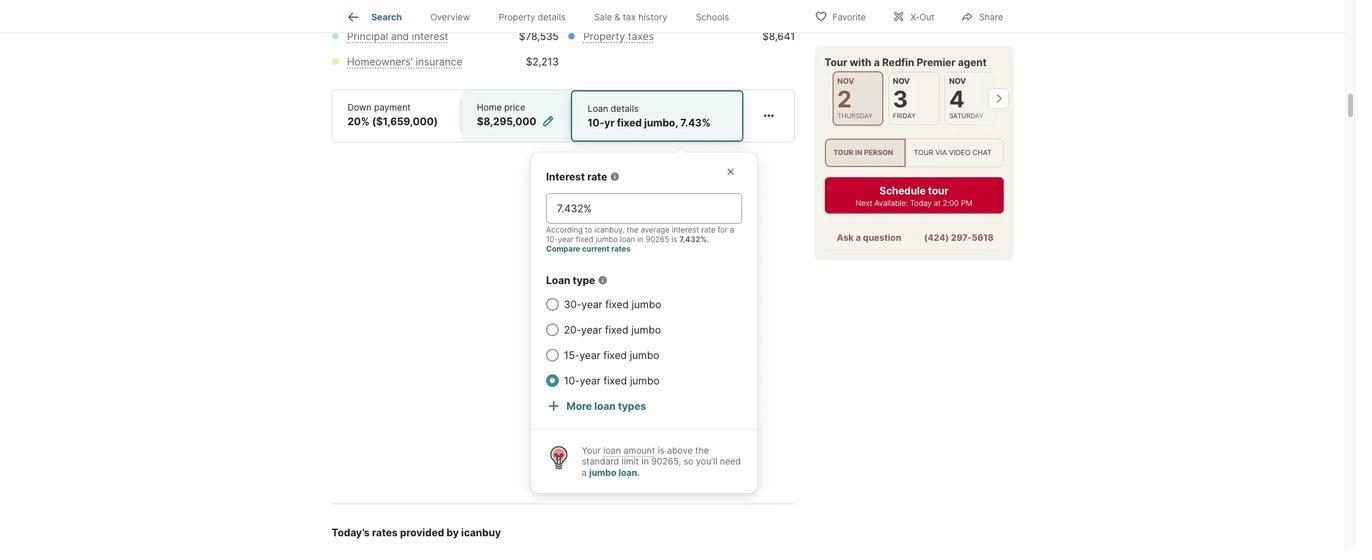 Task type: vqa. For each thing, say whether or not it's contained in the screenshot.
amount
yes



Task type: locate. For each thing, give the bounding box(es) containing it.
1 horizontal spatial the
[[695, 445, 709, 456]]

jumbo
[[596, 235, 618, 244], [632, 298, 661, 311], [631, 324, 661, 337], [630, 349, 659, 362], [630, 375, 660, 388], [589, 468, 617, 479]]

interest inside according to icanbuy, the average interest rate for a 10-year fixed jumbo loan in 90265 is 7.432 %. compare current rates
[[672, 225, 699, 235]]

tour left "person"
[[834, 149, 854, 157]]

90265 inside according to icanbuy, the average interest rate for a 10-year fixed jumbo loan in 90265 is 7.432 %. compare current rates
[[646, 235, 669, 244]]

is above the standard limit in
[[582, 445, 709, 467]]

1 vertical spatial in
[[637, 235, 644, 244]]

0 vertical spatial loan
[[588, 103, 608, 114]]

down
[[348, 102, 372, 113]]

the inside is above the standard limit in
[[695, 445, 709, 456]]

compare current rates link
[[546, 244, 631, 254]]

jumbo inside according to icanbuy, the average interest rate for a 10-year fixed jumbo loan in 90265 is 7.432 %. compare current rates
[[596, 235, 618, 244]]

loan right more
[[594, 400, 616, 413]]

year down type
[[582, 298, 602, 311]]

details inside tab
[[538, 12, 566, 22]]

year for 20-
[[581, 324, 602, 337]]

loan
[[620, 235, 635, 244], [594, 400, 616, 413], [603, 445, 621, 456]]

compare
[[546, 244, 580, 254]]

jumbo,
[[644, 116, 678, 129]]

0 vertical spatial 10-
[[588, 116, 605, 129]]

schools
[[696, 12, 729, 22]]

tour for tour in person
[[834, 149, 854, 157]]

a right for
[[730, 225, 734, 235]]

7.43%
[[680, 116, 711, 129]]

in left "person"
[[856, 149, 863, 157]]

year down 30-
[[581, 324, 602, 337]]

fixed inside loan details 10-yr fixed jumbo, 7.43%
[[617, 116, 642, 129]]

a down standard
[[582, 468, 587, 479]]

a right ask
[[856, 232, 861, 243]]

tax
[[623, 12, 636, 22]]

according
[[546, 225, 583, 235]]

0 vertical spatial is
[[672, 235, 677, 244]]

a right with
[[874, 56, 880, 69]]

chat
[[973, 149, 992, 157]]

1 horizontal spatial loan
[[588, 103, 608, 114]]

loan inside loan details 10-yr fixed jumbo, 7.43%
[[588, 103, 608, 114]]

a inside , so you'll need a
[[582, 468, 587, 479]]

0 vertical spatial interest
[[412, 30, 448, 43]]

year inside according to icanbuy, the average interest rate for a 10-year fixed jumbo loan in 90265 is 7.432 %. compare current rates
[[558, 235, 574, 244]]

10- up interest rate
[[588, 116, 605, 129]]

ask a question
[[837, 232, 902, 243]]

nov inside nov 3 friday
[[893, 76, 910, 86]]

share
[[979, 11, 1003, 22]]

jumbo up 20-year fixed jumbo
[[632, 298, 661, 311]]

nov down the redfin
[[893, 76, 910, 86]]

rates right today's
[[372, 527, 398, 540]]

nov inside the nov 2 thursday
[[838, 76, 855, 86]]

0 vertical spatial rates
[[611, 244, 631, 254]]

pm
[[961, 199, 973, 208]]

$78,535
[[519, 30, 559, 43]]

to
[[585, 225, 592, 235]]

you'll
[[696, 457, 717, 467]]

tour left via
[[914, 149, 934, 157]]

0 horizontal spatial details
[[538, 12, 566, 22]]

1 horizontal spatial nov
[[893, 76, 910, 86]]

jumbo down 20-year fixed jumbo
[[630, 349, 659, 362]]

10- right 10-year fixed jumbo radio
[[564, 375, 580, 388]]

next image
[[989, 89, 1009, 109]]

types
[[618, 400, 646, 413]]

available:
[[875, 199, 908, 208]]

year
[[558, 235, 574, 244], [582, 298, 602, 311], [581, 324, 602, 337], [580, 349, 601, 362], [580, 375, 601, 388]]

is
[[672, 235, 677, 244], [658, 445, 665, 456]]

jumbo right to
[[596, 235, 618, 244]]

2 vertical spatial loan
[[603, 445, 621, 456]]

4
[[950, 85, 965, 113]]

ask
[[837, 232, 854, 243]]

1 vertical spatial rate
[[701, 225, 716, 235]]

jumbo down 30-year fixed jumbo
[[631, 324, 661, 337]]

2
[[838, 85, 852, 113]]

1 horizontal spatial property
[[583, 30, 625, 43]]

in down amount
[[642, 457, 649, 467]]

current
[[582, 244, 610, 254]]

more loan types
[[567, 400, 646, 413]]

0 horizontal spatial loan
[[546, 274, 570, 287]]

rate left for
[[701, 225, 716, 235]]

interest left %.
[[672, 225, 699, 235]]

1 vertical spatial 10-
[[546, 235, 558, 244]]

standard
[[582, 457, 619, 467]]

90265
[[646, 235, 669, 244], [651, 457, 679, 467]]

property for property taxes
[[583, 30, 625, 43]]

(424) 297-5618 link
[[925, 232, 994, 243]]

None text field
[[557, 201, 731, 216]]

10- left to
[[546, 235, 558, 244]]

&
[[615, 12, 620, 22]]

1 vertical spatial property
[[583, 30, 625, 43]]

3
[[893, 85, 908, 113]]

the up you'll
[[695, 445, 709, 456]]

1 horizontal spatial rate
[[701, 225, 716, 235]]

2 vertical spatial in
[[642, 457, 649, 467]]

30-year fixed jumbo
[[564, 298, 661, 311]]

2 horizontal spatial 10-
[[588, 116, 605, 129]]

nov inside nov 4 saturday
[[950, 76, 967, 86]]

0 horizontal spatial the
[[627, 225, 639, 235]]

provided
[[400, 527, 444, 540]]

is left the 7.432
[[672, 235, 677, 244]]

fixed for 15-year fixed jumbo
[[603, 349, 627, 362]]

loan left average
[[620, 235, 635, 244]]

average
[[641, 225, 670, 235]]

tour
[[928, 185, 949, 197]]

$8,295,000
[[477, 115, 537, 128]]

tooltip
[[531, 142, 994, 494]]

loan up yr
[[588, 103, 608, 114]]

year down 20-
[[580, 349, 601, 362]]

15-year fixed jumbo
[[564, 349, 659, 362]]

nov down agent
[[950, 76, 967, 86]]

fixed for 30-year fixed jumbo
[[605, 298, 629, 311]]

rates
[[611, 244, 631, 254], [372, 527, 398, 540]]

0 vertical spatial in
[[856, 149, 863, 157]]

property up $78,535 at top left
[[499, 12, 535, 22]]

interest up insurance
[[412, 30, 448, 43]]

2 nov from the left
[[893, 76, 910, 86]]

1 nov from the left
[[838, 76, 855, 86]]

property details
[[499, 12, 566, 22]]

2:00
[[943, 199, 959, 208]]

0 vertical spatial the
[[627, 225, 639, 235]]

10-
[[588, 116, 605, 129], [546, 235, 558, 244], [564, 375, 580, 388]]

property details tab
[[484, 2, 580, 32]]

90265 down above
[[651, 457, 679, 467]]

tooltip containing interest rate
[[531, 142, 994, 494]]

1 horizontal spatial rates
[[611, 244, 631, 254]]

in
[[856, 149, 863, 157], [637, 235, 644, 244], [642, 457, 649, 467]]

($1,659,000)
[[372, 115, 438, 128]]

next
[[856, 199, 873, 208]]

details inside loan details 10-yr fixed jumbo, 7.43%
[[611, 103, 639, 114]]

so
[[684, 457, 694, 467]]

rate inside according to icanbuy, the average interest rate for a 10-year fixed jumbo loan in 90265 is 7.432 %. compare current rates
[[701, 225, 716, 235]]

15-
[[564, 349, 580, 362]]

year for 10-
[[580, 375, 601, 388]]

loan up '30-year fixed jumbo' option
[[546, 274, 570, 287]]

loan for types
[[594, 400, 616, 413]]

loan up standard
[[603, 445, 621, 456]]

90265 left the 7.432
[[646, 235, 669, 244]]

0 horizontal spatial nov
[[838, 76, 855, 86]]

rate right interest
[[587, 170, 607, 183]]

nov 2 thursday
[[838, 76, 873, 120]]

1 horizontal spatial is
[[672, 235, 677, 244]]

rates down icanbuy,
[[611, 244, 631, 254]]

details for loan details 10-yr fixed jumbo, 7.43%
[[611, 103, 639, 114]]

history
[[638, 12, 667, 22]]

None button
[[833, 71, 884, 126], [889, 72, 940, 126], [945, 72, 996, 126], [833, 71, 884, 126], [889, 72, 940, 126], [945, 72, 996, 126]]

0 vertical spatial loan
[[620, 235, 635, 244]]

0 horizontal spatial 10-
[[546, 235, 558, 244]]

1 vertical spatial loan
[[546, 274, 570, 287]]

list box
[[825, 139, 1004, 168]]

your loan amount
[[582, 445, 655, 456]]

0 vertical spatial property
[[499, 12, 535, 22]]

the
[[627, 225, 639, 235], [695, 445, 709, 456]]

1 horizontal spatial details
[[611, 103, 639, 114]]

home
[[477, 102, 502, 113]]

1 vertical spatial the
[[695, 445, 709, 456]]

rate
[[587, 170, 607, 183], [701, 225, 716, 235]]

$2,213
[[526, 55, 559, 68]]

property taxes link
[[583, 30, 654, 43]]

year left to
[[558, 235, 574, 244]]

tab list
[[332, 0, 754, 32]]

3 nov from the left
[[950, 76, 967, 86]]

1 vertical spatial loan
[[594, 400, 616, 413]]

1 horizontal spatial interest
[[672, 225, 699, 235]]

0 vertical spatial details
[[538, 12, 566, 22]]

premier
[[917, 56, 956, 69]]

in right icanbuy,
[[637, 235, 644, 244]]

1 vertical spatial is
[[658, 445, 665, 456]]

details up yr
[[611, 103, 639, 114]]

0 horizontal spatial is
[[658, 445, 665, 456]]

2 horizontal spatial nov
[[950, 76, 967, 86]]

1 vertical spatial details
[[611, 103, 639, 114]]

is up , so you'll need a
[[658, 445, 665, 456]]

0 horizontal spatial interest
[[412, 30, 448, 43]]

0 vertical spatial 90265
[[646, 235, 669, 244]]

20-
[[564, 324, 581, 337]]

tour for tour via video chat
[[914, 149, 934, 157]]

property down sale
[[583, 30, 625, 43]]

details
[[538, 12, 566, 22], [611, 103, 639, 114]]

0 vertical spatial rate
[[587, 170, 607, 183]]

year up more
[[580, 375, 601, 388]]

details up $78,535 at top left
[[538, 12, 566, 22]]

nov down with
[[838, 76, 855, 86]]

the left average
[[627, 225, 639, 235]]

a inside according to icanbuy, the average interest rate for a 10-year fixed jumbo loan in 90265 is 7.432 %. compare current rates
[[730, 225, 734, 235]]

1 vertical spatial interest
[[672, 225, 699, 235]]

jumbo up types at the left bottom
[[630, 375, 660, 388]]

tour left with
[[825, 56, 848, 69]]

sale
[[594, 12, 612, 22]]

a
[[874, 56, 880, 69], [730, 225, 734, 235], [856, 232, 861, 243], [582, 468, 587, 479]]

0 horizontal spatial property
[[499, 12, 535, 22]]

loan
[[588, 103, 608, 114], [546, 274, 570, 287]]

0 horizontal spatial rates
[[372, 527, 398, 540]]

tour via video chat
[[914, 149, 992, 157]]

property inside property details tab
[[499, 12, 535, 22]]

2 vertical spatial 10-
[[564, 375, 580, 388]]

10-year fixed jumbo radio
[[546, 375, 559, 388]]

loan details 10-yr fixed jumbo, 7.43%
[[588, 103, 711, 129]]

7.432
[[679, 235, 700, 244]]

at
[[934, 199, 941, 208]]

icanbuy,
[[594, 225, 625, 235]]



Task type: describe. For each thing, give the bounding box(es) containing it.
year for 30-
[[582, 298, 602, 311]]

nov for 3
[[893, 76, 910, 86]]

tour in person
[[834, 149, 894, 157]]

payment
[[374, 102, 411, 113]]

type
[[573, 274, 595, 287]]

loan amount link
[[603, 445, 655, 456]]

jumbo for 10-year fixed jumbo
[[630, 375, 660, 388]]

20-year fixed jumbo
[[564, 324, 661, 337]]

taxes
[[628, 30, 654, 43]]

via
[[936, 149, 947, 157]]

principal and interest link
[[347, 30, 448, 43]]

15-year fixed jumbo radio
[[546, 349, 559, 362]]

(424)
[[925, 232, 949, 243]]

loan inside according to icanbuy, the average interest rate for a 10-year fixed jumbo loan in 90265 is 7.432 %. compare current rates
[[620, 235, 635, 244]]

jumbo down standard
[[589, 468, 617, 479]]

tour with a redfin premier agent
[[825, 56, 987, 69]]

loan for amount
[[603, 445, 621, 456]]

person
[[864, 149, 894, 157]]

rates inside according to icanbuy, the average interest rate for a 10-year fixed jumbo loan in 90265 is 7.432 %. compare current rates
[[611, 244, 631, 254]]

redfin
[[883, 56, 915, 69]]

property for property details
[[499, 12, 535, 22]]

loan for loan details 10-yr fixed jumbo, 7.43%
[[588, 103, 608, 114]]

thursday
[[838, 112, 873, 120]]

principal and interest
[[347, 30, 448, 43]]

10- inside according to icanbuy, the average interest rate for a 10-year fixed jumbo loan in 90265 is 7.432 %. compare current rates
[[546, 235, 558, 244]]

limit
[[622, 457, 639, 467]]

$8,641
[[762, 30, 795, 43]]

saturday
[[950, 112, 984, 120]]

tab list containing search
[[332, 0, 754, 32]]

1 horizontal spatial 10-
[[564, 375, 580, 388]]

20%
[[348, 115, 370, 128]]

jumbo for 20-year fixed jumbo
[[631, 324, 661, 337]]

icanbuy
[[461, 527, 501, 540]]

search
[[371, 12, 402, 22]]

above
[[667, 445, 693, 456]]

search link
[[346, 10, 402, 25]]

lightbulb icon element
[[546, 445, 582, 479]]

nov for 2
[[838, 76, 855, 86]]

share button
[[951, 3, 1014, 29]]

schedule
[[880, 185, 926, 197]]

down payment 20% ($1,659,000)
[[348, 102, 438, 128]]

,
[[679, 457, 681, 467]]

sale & tax history
[[594, 12, 667, 22]]

lightbulb icon image
[[546, 445, 572, 471]]

fixed for 20-year fixed jumbo
[[605, 324, 629, 337]]

today's rates provided by icanbuy
[[332, 527, 501, 540]]

loan type
[[546, 274, 595, 287]]

ask a question link
[[837, 232, 902, 243]]

sale & tax history tab
[[580, 2, 682, 32]]

tour for tour with a redfin premier agent
[[825, 56, 848, 69]]

%.
[[700, 235, 709, 244]]

today
[[910, 199, 932, 208]]

yr
[[604, 116, 615, 129]]

home price
[[477, 102, 525, 113]]

details for property details
[[538, 12, 566, 22]]

1 vertical spatial 90265
[[651, 457, 679, 467]]

more
[[567, 400, 592, 413]]

is inside is above the standard limit in
[[658, 445, 665, 456]]

297-
[[951, 232, 972, 243]]

principal
[[347, 30, 388, 43]]

1 vertical spatial rates
[[372, 527, 398, 540]]

need
[[720, 457, 741, 467]]

30-
[[564, 298, 582, 311]]

your
[[582, 445, 601, 456]]

the inside according to icanbuy, the average interest rate for a 10-year fixed jumbo loan in 90265 is 7.432 %. compare current rates
[[627, 225, 639, 235]]

5618
[[972, 232, 994, 243]]

10-year fixed jumbo
[[564, 375, 660, 388]]

is inside according to icanbuy, the average interest rate for a 10-year fixed jumbo loan in 90265 is 7.432 %. compare current rates
[[672, 235, 677, 244]]

nov 4 saturday
[[950, 76, 984, 120]]

homeowners'
[[347, 55, 413, 68]]

friday
[[893, 112, 916, 120]]

(424) 297-5618
[[925, 232, 994, 243]]

jumbo for 15-year fixed jumbo
[[630, 349, 659, 362]]

overview tab
[[416, 2, 484, 32]]

0 horizontal spatial rate
[[587, 170, 607, 183]]

jumbo for 30-year fixed jumbo
[[632, 298, 661, 311]]

with
[[850, 56, 872, 69]]

jumbo loan. link
[[589, 468, 640, 479]]

question
[[863, 232, 902, 243]]

nov for 4
[[950, 76, 967, 86]]

and
[[391, 30, 409, 43]]

schedule tour next available: today at 2:00 pm
[[856, 185, 973, 208]]

out
[[920, 11, 935, 22]]

amount
[[624, 445, 655, 456]]

10- inside loan details 10-yr fixed jumbo, 7.43%
[[588, 116, 605, 129]]

year for 15-
[[580, 349, 601, 362]]

in inside according to icanbuy, the average interest rate for a 10-year fixed jumbo loan in 90265 is 7.432 %. compare current rates
[[637, 235, 644, 244]]

30-year fixed jumbo radio
[[546, 298, 559, 311]]

by
[[447, 527, 459, 540]]

x-
[[911, 11, 920, 22]]

property taxes
[[583, 30, 654, 43]]

loan.
[[619, 468, 640, 479]]

in inside list box
[[856, 149, 863, 157]]

fixed for 10-year fixed jumbo
[[604, 375, 627, 388]]

jumbo loan.
[[589, 468, 640, 479]]

interest rate
[[546, 170, 607, 183]]

fixed inside according to icanbuy, the average interest rate for a 10-year fixed jumbo loan in 90265 is 7.432 %. compare current rates
[[576, 235, 594, 244]]

favorite button
[[804, 3, 877, 29]]

list box containing tour in person
[[825, 139, 1004, 168]]

today's
[[332, 527, 370, 540]]

x-out
[[911, 11, 935, 22]]

schools tab
[[682, 2, 744, 32]]

x-out button
[[882, 3, 945, 29]]

loan for loan type
[[546, 274, 570, 287]]

in inside is above the standard limit in
[[642, 457, 649, 467]]

overview
[[430, 12, 470, 22]]

20-year fixed jumbo radio
[[546, 324, 559, 337]]



